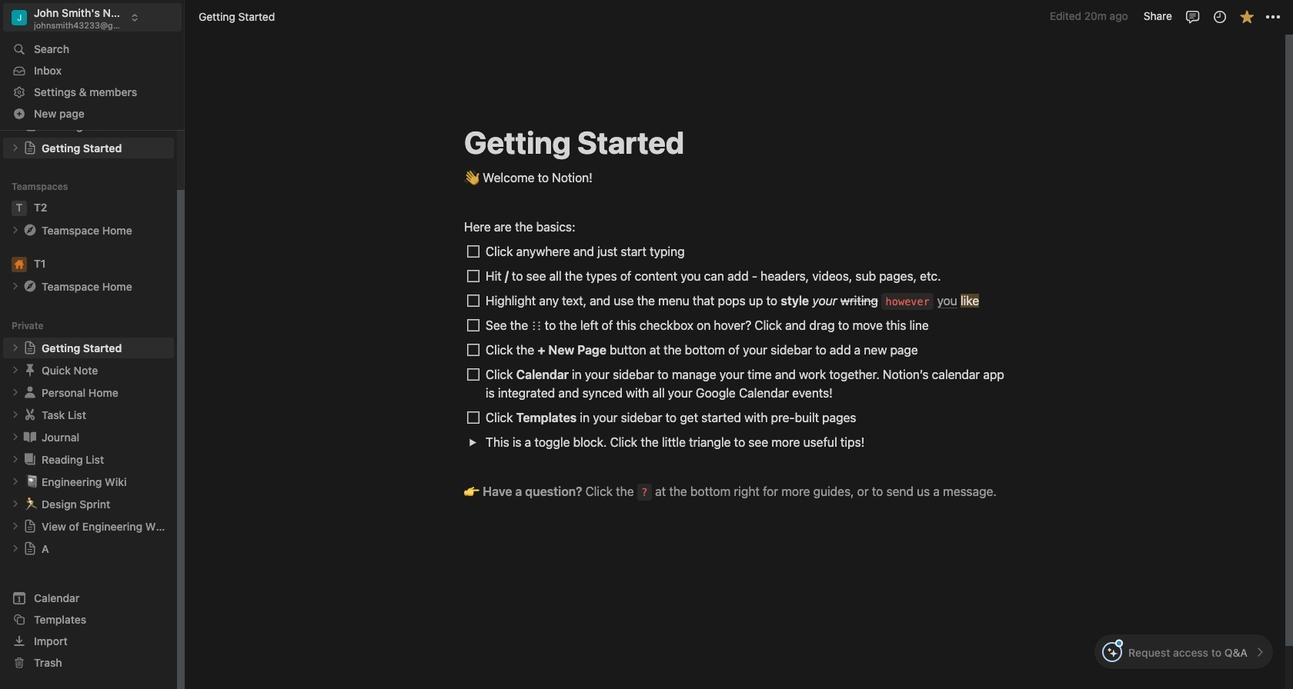 Task type: describe. For each thing, give the bounding box(es) containing it.
7 open image from the top
[[11, 522, 20, 531]]

change page icon image for 2nd open icon from the top
[[22, 363, 38, 378]]

4 open image from the top
[[11, 410, 20, 420]]

3 open image from the top
[[11, 344, 20, 353]]

6 open image from the top
[[11, 477, 20, 487]]

3 open image from the top
[[11, 388, 20, 397]]

change page icon image for 3rd open icon from the top
[[22, 385, 38, 400]]

📓 image
[[25, 473, 38, 491]]

change page icon image for second open icon from the bottom of the page
[[23, 520, 37, 534]]

change page icon image for fifth open icon from the bottom of the page
[[22, 407, 38, 423]]

1 open image from the top
[[11, 143, 20, 153]]

change page icon image for 5th open icon from the top
[[22, 452, 38, 467]]

8 open image from the top
[[11, 544, 20, 554]]

1 open image from the top
[[11, 282, 20, 291]]

4 open image from the top
[[11, 433, 20, 442]]

👉 image
[[464, 481, 480, 501]]

change page icon image for second open image from the top
[[22, 223, 38, 238]]



Task type: vqa. For each thing, say whether or not it's contained in the screenshot.
1st Open icon from the top of the page
yes



Task type: locate. For each thing, give the bounding box(es) containing it.
open image
[[11, 143, 20, 153], [11, 226, 20, 235], [11, 344, 20, 353], [11, 433, 20, 442], [11, 500, 20, 509]]

change page icon image for 3rd open image from the top of the page
[[23, 341, 37, 355]]

2 open image from the top
[[11, 366, 20, 375]]

change page icon image for 1st open icon from the top of the page
[[22, 279, 38, 294]]

change page icon image for 4th open image from the top of the page
[[22, 430, 38, 445]]

5 open image from the top
[[11, 500, 20, 509]]

change page icon image for 5th open image from the bottom
[[23, 141, 37, 155]]

👋 image
[[464, 167, 480, 187]]

change page icon image
[[23, 141, 37, 155], [22, 223, 38, 238], [22, 279, 38, 294], [23, 341, 37, 355], [22, 363, 38, 378], [22, 385, 38, 400], [22, 407, 38, 423], [22, 430, 38, 445], [22, 452, 38, 467], [23, 520, 37, 534], [23, 542, 37, 556]]

change page icon image for 8th open icon from the top
[[23, 542, 37, 556]]

2 open image from the top
[[11, 226, 20, 235]]

🏃 image
[[25, 495, 38, 513]]

updates image
[[1212, 9, 1227, 24]]

t image
[[12, 201, 27, 216]]

comments image
[[1185, 9, 1200, 24]]

open image
[[11, 282, 20, 291], [11, 366, 20, 375], [11, 388, 20, 397], [11, 410, 20, 420], [11, 455, 20, 464], [11, 477, 20, 487], [11, 522, 20, 531], [11, 544, 20, 554]]

5 open image from the top
[[11, 455, 20, 464]]

favorited image
[[1239, 9, 1254, 24]]



